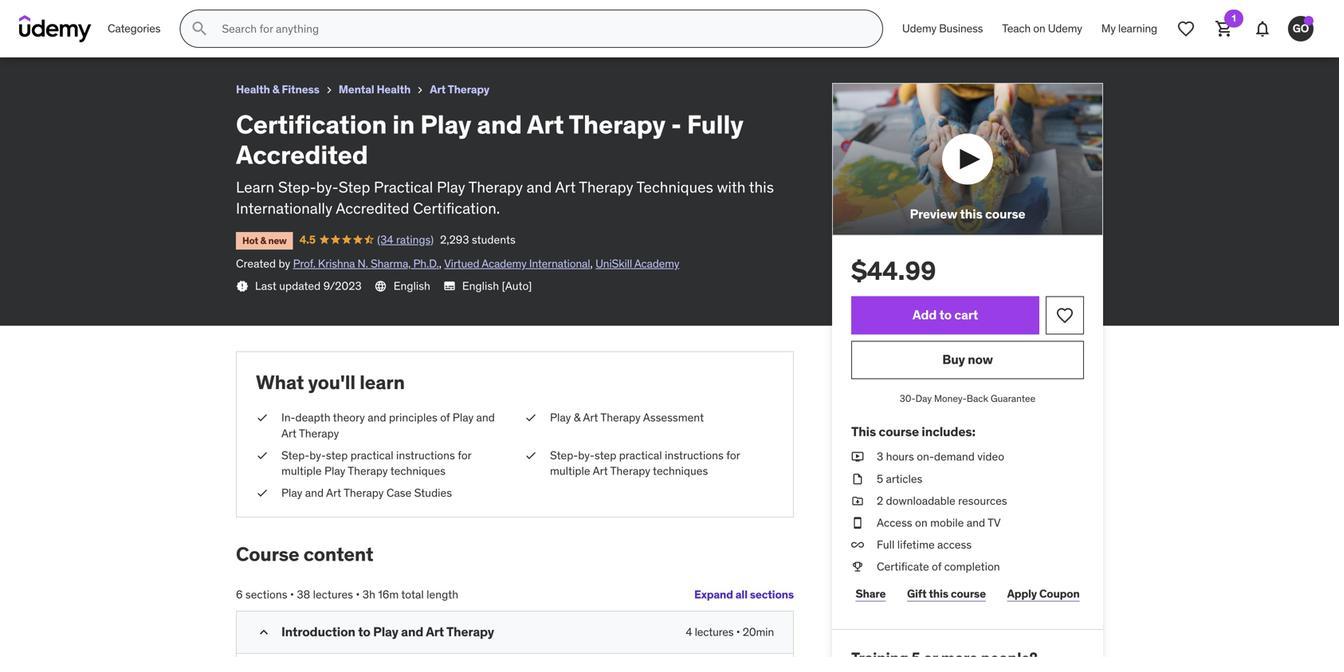 Task type: describe. For each thing, give the bounding box(es) containing it.
updated
[[279, 279, 321, 293]]

principles
[[389, 410, 438, 425]]

english [auto]
[[462, 279, 532, 293]]

fitness
[[282, 82, 320, 96]]

cart
[[955, 307, 979, 323]]

accredited for certification in play and art therapy - fully accredited learn step-by-step practical play therapy and art therapy techniques with this internationally accredited certification.
[[236, 139, 368, 171]]

practical for art
[[619, 448, 662, 462]]

and right 'theory'
[[368, 410, 386, 425]]

3h 16m
[[363, 587, 399, 602]]

and left submit search icon
[[135, 7, 158, 23]]

4 lectures • 20min
[[686, 625, 774, 639]]

video
[[978, 450, 1005, 464]]

for for step-by-step practical instructions for multiple art therapy techniques
[[727, 448, 740, 462]]

includes:
[[922, 423, 976, 440]]

case
[[387, 486, 412, 500]]

money-
[[935, 392, 967, 404]]

what you'll learn
[[256, 370, 405, 394]]

learning
[[1119, 21, 1158, 36]]

apply coupon
[[1008, 586, 1080, 601]]

notifications image
[[1254, 19, 1273, 38]]

health & fitness link
[[236, 80, 320, 100]]

xsmall image for step-by-step practical instructions for multiple art therapy techniques
[[525, 448, 537, 463]]

0 vertical spatial students
[[206, 28, 249, 42]]

xsmall image for certificate of completion
[[852, 559, 864, 575]]

1 vertical spatial 2,293 students
[[440, 232, 516, 247]]

hours
[[886, 450, 915, 464]]

course for preview this course
[[986, 206, 1026, 222]]

$44.99
[[852, 255, 936, 286]]

fully for certification in play and art therapy - fully accredited learn step-by-step practical play therapy and art therapy techniques with this internationally accredited certification.
[[687, 108, 744, 140]]

teach on udemy
[[1003, 21, 1083, 36]]

with
[[717, 178, 746, 197]]

you'll
[[308, 370, 356, 394]]

krishna
[[318, 257, 355, 271]]

1 vertical spatial lectures
[[695, 625, 734, 639]]

total
[[401, 587, 424, 602]]

shopping cart with 1 item image
[[1215, 19, 1234, 38]]

n.
[[358, 257, 368, 271]]

multiple for step-by-step practical instructions for multiple play therapy techniques
[[281, 464, 322, 478]]

last
[[255, 279, 277, 293]]

- for certification in play and art therapy - fully accredited
[[233, 7, 238, 23]]

0 horizontal spatial ratings)
[[130, 28, 168, 42]]

1 udemy from the left
[[903, 21, 937, 36]]

0 vertical spatial 4.5
[[76, 28, 92, 42]]

guarantee
[[991, 392, 1036, 404]]

xsmall image for 5 articles
[[852, 471, 864, 487]]

this
[[852, 423, 876, 440]]

introduction to play and art therapy
[[281, 624, 494, 640]]

full
[[877, 538, 895, 552]]

wishlist image
[[1056, 306, 1075, 325]]

certification in play and art therapy - fully accredited learn step-by-step practical play therapy and art therapy techniques with this internationally accredited certification.
[[236, 108, 774, 218]]

and down total
[[401, 624, 424, 640]]

therapy inside 'in-deapth theory and principles of play and art therapy'
[[299, 426, 339, 440]]

buy now button
[[852, 341, 1085, 379]]

1 horizontal spatial (34 ratings)
[[377, 232, 434, 247]]

by
[[279, 257, 290, 271]]

fully for certification in play and art therapy - fully accredited
[[241, 7, 270, 23]]

0 vertical spatial new
[[45, 30, 64, 42]]

english for english
[[394, 279, 431, 293]]

to for add
[[940, 307, 952, 323]]

therapy inside step-by-step practical instructions for multiple art therapy techniques
[[611, 464, 651, 478]]

health & fitness
[[236, 82, 320, 96]]

coupon
[[1040, 586, 1080, 601]]

therapy inside "link"
[[448, 82, 490, 96]]

categories
[[108, 21, 161, 36]]

0 horizontal spatial hot & new
[[19, 30, 64, 42]]

resources
[[959, 494, 1008, 508]]

2
[[877, 494, 884, 508]]

xsmall image for last updated 9/2023
[[236, 280, 249, 292]]

uniskill
[[596, 257, 632, 271]]

0 vertical spatial 2,293
[[174, 28, 203, 42]]

2 health from the left
[[377, 82, 411, 96]]

2 vertical spatial accredited
[[336, 199, 409, 218]]

course
[[236, 542, 299, 566]]

teach on udemy link
[[993, 10, 1092, 48]]

xsmall image for play & art therapy assessment
[[525, 410, 537, 426]]

1 vertical spatial hot & new
[[242, 234, 287, 247]]

certification in play and art therapy - fully accredited
[[13, 7, 339, 23]]

sections inside dropdown button
[[750, 587, 794, 602]]

on for teach
[[1034, 21, 1046, 36]]

play inside step-by-step practical instructions for multiple play therapy techniques
[[325, 464, 346, 478]]

2 academy from the left
[[635, 257, 680, 271]]

internationally
[[236, 199, 333, 218]]

art inside step-by-step practical instructions for multiple art therapy techniques
[[593, 464, 608, 478]]

1 vertical spatial new
[[268, 234, 287, 247]]

preview this course
[[910, 206, 1026, 222]]

step
[[339, 178, 370, 197]]

techniques for step-by-step practical instructions for multiple play therapy techniques
[[391, 464, 446, 478]]

instructions for step-by-step practical instructions for multiple art therapy techniques
[[665, 448, 724, 462]]

- for certification in play and art therapy - fully accredited learn step-by-step practical play therapy and art therapy techniques with this internationally accredited certification.
[[671, 108, 682, 140]]

1 academy from the left
[[482, 257, 527, 271]]

xsmall image for step-by-step practical instructions for multiple play therapy techniques
[[256, 448, 269, 463]]

this for gift this course
[[929, 586, 949, 601]]

3
[[877, 450, 884, 464]]

xsmall image for access on mobile and tv
[[852, 515, 864, 531]]

techniques for step-by-step practical instructions for multiple art therapy techniques
[[653, 464, 708, 478]]

in-
[[281, 410, 295, 425]]

expand
[[695, 587, 733, 602]]

mental health
[[339, 82, 411, 96]]

in for certification in play and art therapy - fully accredited
[[92, 7, 103, 23]]

mobile
[[931, 516, 964, 530]]

0 horizontal spatial 2,293 students
[[174, 28, 249, 42]]

1 vertical spatial 4.5
[[300, 232, 316, 247]]

step-by-step practical instructions for multiple play therapy techniques
[[281, 448, 472, 478]]

2 sections from the left
[[246, 587, 288, 602]]

1 horizontal spatial 2,293
[[440, 232, 469, 247]]

buy
[[943, 351, 966, 368]]

udemy business link
[[893, 10, 993, 48]]

add to cart
[[913, 307, 979, 323]]

38
[[297, 587, 310, 602]]

international
[[529, 257, 590, 271]]

• for 4
[[736, 625, 740, 639]]

certification for certification in play and art therapy - fully accredited learn step-by-step practical play therapy and art therapy techniques with this internationally accredited certification.
[[236, 108, 387, 140]]

categories button
[[98, 10, 170, 48]]

day
[[916, 392, 932, 404]]

0 horizontal spatial hot
[[19, 30, 35, 42]]

assessment
[[643, 410, 704, 425]]

ph.d.
[[413, 257, 439, 271]]

access
[[877, 516, 913, 530]]

completion
[[945, 560, 1001, 574]]

course for gift this course
[[951, 586, 986, 601]]

access on mobile and tv
[[877, 516, 1001, 530]]

on-
[[917, 450, 934, 464]]

business
[[939, 21, 983, 36]]

virtued academy international link
[[444, 257, 590, 271]]

xsmall image for play and art therapy case studies
[[256, 485, 269, 501]]

1 link
[[1206, 10, 1244, 48]]

techniques
[[637, 178, 714, 197]]

course language image
[[375, 280, 387, 292]]

xsmall image for 2 downloadable resources
[[852, 493, 864, 509]]

1 vertical spatial course
[[879, 423, 919, 440]]

instructions for step-by-step practical instructions for multiple play therapy techniques
[[396, 448, 455, 462]]

practical
[[374, 178, 433, 197]]

add
[[913, 307, 937, 323]]

small image
[[256, 624, 272, 640]]

accredited for certification in play and art therapy - fully accredited
[[273, 7, 339, 23]]

virtued
[[444, 257, 480, 271]]

go
[[1293, 21, 1310, 36]]

1 vertical spatial hot
[[242, 234, 258, 247]]

what
[[256, 370, 304, 394]]

5
[[877, 472, 884, 486]]

submit search image
[[190, 19, 209, 38]]

this inside certification in play and art therapy - fully accredited learn step-by-step practical play therapy and art therapy techniques with this internationally accredited certification.
[[749, 178, 774, 197]]

length
[[427, 587, 459, 602]]

1 vertical spatial ratings)
[[396, 232, 434, 247]]

certification.
[[413, 199, 500, 218]]

3 hours on-demand video
[[877, 450, 1005, 464]]

on for access
[[915, 516, 928, 530]]

• for 6
[[290, 587, 294, 602]]



Task type: locate. For each thing, give the bounding box(es) containing it.
step- down play & art therapy assessment
[[550, 448, 578, 462]]

access
[[938, 538, 972, 552]]

multiple for step-by-step practical instructions for multiple art therapy techniques
[[550, 464, 591, 478]]

play & art therapy assessment
[[550, 410, 704, 425]]

by- for step-by-step practical instructions for multiple play therapy techniques
[[310, 448, 326, 462]]

2,293 up created by prof. krishna n. sharma, ph.d. , virtued academy international , uniskill academy
[[440, 232, 469, 247]]

multiple down play & art therapy assessment
[[550, 464, 591, 478]]

this for preview this course
[[960, 206, 983, 222]]

by- for step-by-step practical instructions for multiple art therapy techniques
[[578, 448, 595, 462]]

• left 20min
[[736, 625, 740, 639]]

2 instructions from the left
[[665, 448, 724, 462]]

0 vertical spatial accredited
[[273, 7, 339, 23]]

practical inside step-by-step practical instructions for multiple play therapy techniques
[[351, 448, 394, 462]]

2 udemy from the left
[[1048, 21, 1083, 36]]

accredited down the step
[[336, 199, 409, 218]]

multiple down deapth on the left bottom of the page
[[281, 464, 322, 478]]

in down "mental health" link
[[393, 108, 415, 140]]

1 horizontal spatial instructions
[[665, 448, 724, 462]]

practical down play & art therapy assessment
[[619, 448, 662, 462]]

1 step from the left
[[326, 448, 348, 462]]

(34 up sharma,
[[377, 232, 394, 247]]

ratings) down the 'certification in play and art therapy - fully accredited' at top left
[[130, 28, 168, 42]]

therapy inside step-by-step practical instructions for multiple play therapy techniques
[[348, 464, 388, 478]]

0 vertical spatial of
[[440, 410, 450, 425]]

2,293 students down the 'certification in play and art therapy - fully accredited' at top left
[[174, 28, 249, 42]]

0 vertical spatial 2,293 students
[[174, 28, 249, 42]]

techniques up studies
[[391, 464, 446, 478]]

accredited up internationally
[[236, 139, 368, 171]]

introduction
[[281, 624, 356, 640]]

0 vertical spatial certification
[[13, 7, 89, 23]]

certification for certification in play and art therapy - fully accredited
[[13, 7, 89, 23]]

instructions inside step-by-step practical instructions for multiple play therapy techniques
[[396, 448, 455, 462]]

created
[[236, 257, 276, 271]]

20min
[[743, 625, 774, 639]]

6
[[236, 587, 243, 602]]

content
[[304, 542, 374, 566]]

0 vertical spatial course
[[986, 206, 1026, 222]]

step- up internationally
[[278, 178, 316, 197]]

play and art therapy case studies
[[281, 486, 452, 500]]

for for step-by-step practical instructions for multiple play therapy techniques
[[458, 448, 472, 462]]

0 horizontal spatial 2,293
[[174, 28, 203, 42]]

0 horizontal spatial practical
[[351, 448, 394, 462]]

in inside certification in play and art therapy - fully accredited learn step-by-step practical play therapy and art therapy techniques with this internationally accredited certification.
[[393, 108, 415, 140]]

art inside "link"
[[430, 82, 446, 96]]

to left cart
[[940, 307, 952, 323]]

play inside 'in-deapth theory and principles of play and art therapy'
[[453, 410, 474, 425]]

step down play & art therapy assessment
[[595, 448, 617, 462]]

0 horizontal spatial for
[[458, 448, 472, 462]]

this right with
[[749, 178, 774, 197]]

articles
[[886, 472, 923, 486]]

0 horizontal spatial health
[[236, 82, 270, 96]]

practical down 'in-deapth theory and principles of play and art therapy'
[[351, 448, 394, 462]]

0 horizontal spatial •
[[290, 587, 294, 602]]

0 vertical spatial (34
[[111, 28, 127, 42]]

for
[[458, 448, 472, 462], [727, 448, 740, 462]]

0 vertical spatial (34 ratings)
[[111, 28, 168, 42]]

0 horizontal spatial academy
[[482, 257, 527, 271]]

1 health from the left
[[236, 82, 270, 96]]

health
[[236, 82, 270, 96], [377, 82, 411, 96]]

udemy left my
[[1048, 21, 1083, 36]]

course inside button
[[986, 206, 1026, 222]]

fully right submit search icon
[[241, 7, 270, 23]]

0 horizontal spatial instructions
[[396, 448, 455, 462]]

of inside 'in-deapth theory and principles of play and art therapy'
[[440, 410, 450, 425]]

course right preview
[[986, 206, 1026, 222]]

[auto]
[[502, 279, 532, 293]]

4.5 up prof.
[[300, 232, 316, 247]]

1 instructions from the left
[[396, 448, 455, 462]]

apply
[[1008, 586, 1037, 601]]

of down full lifetime access
[[932, 560, 942, 574]]

0 horizontal spatial to
[[358, 624, 371, 640]]

1 horizontal spatial ratings)
[[396, 232, 434, 247]]

english down virtued
[[462, 279, 499, 293]]

on down downloadable
[[915, 516, 928, 530]]

learn
[[360, 370, 405, 394]]

art therapy link
[[430, 80, 490, 100]]

new
[[45, 30, 64, 42], [268, 234, 287, 247]]

1 horizontal spatial lectures
[[695, 625, 734, 639]]

2 for from the left
[[727, 448, 740, 462]]

go link
[[1282, 10, 1321, 48]]

2 english from the left
[[462, 279, 499, 293]]

by- down deapth on the left bottom of the page
[[310, 448, 326, 462]]

demand
[[934, 450, 975, 464]]

step- down in-
[[281, 448, 310, 462]]

9/2023
[[323, 279, 362, 293]]

academy right uniskill
[[635, 257, 680, 271]]

learn
[[236, 178, 275, 197]]

1 vertical spatial of
[[932, 560, 942, 574]]

1 horizontal spatial certification
[[236, 108, 387, 140]]

to for introduction
[[358, 624, 371, 640]]

2 , from the left
[[590, 257, 593, 271]]

gift
[[907, 586, 927, 601]]

for inside step-by-step practical instructions for multiple art therapy techniques
[[727, 448, 740, 462]]

- up techniques on the top of the page
[[671, 108, 682, 140]]

full lifetime access
[[877, 538, 972, 552]]

teach
[[1003, 21, 1031, 36]]

0 horizontal spatial -
[[233, 7, 238, 23]]

1 practical from the left
[[351, 448, 394, 462]]

course up hours
[[879, 423, 919, 440]]

closed captions image
[[443, 280, 456, 292]]

1 vertical spatial students
[[472, 232, 516, 247]]

1 horizontal spatial this
[[929, 586, 949, 601]]

0 horizontal spatial this
[[749, 178, 774, 197]]

0 horizontal spatial lectures
[[313, 587, 353, 602]]

2 multiple from the left
[[550, 464, 591, 478]]

1 vertical spatial this
[[960, 206, 983, 222]]

buy now
[[943, 351, 993, 368]]

0 horizontal spatial fully
[[241, 7, 270, 23]]

lectures right 38
[[313, 587, 353, 602]]

udemy
[[903, 21, 937, 36], [1048, 21, 1083, 36]]

step- inside certification in play and art therapy - fully accredited learn step-by-step practical play therapy and art therapy techniques with this internationally accredited certification.
[[278, 178, 316, 197]]

1 horizontal spatial students
[[472, 232, 516, 247]]

(34 ratings)
[[111, 28, 168, 42], [377, 232, 434, 247]]

2 horizontal spatial •
[[736, 625, 740, 639]]

1 horizontal spatial fully
[[687, 108, 744, 140]]

0 vertical spatial lectures
[[313, 587, 353, 602]]

by- inside step-by-step practical instructions for multiple play therapy techniques
[[310, 448, 326, 462]]

1 english from the left
[[394, 279, 431, 293]]

0 horizontal spatial udemy
[[903, 21, 937, 36]]

expand all sections
[[695, 587, 794, 602]]

2 practical from the left
[[619, 448, 662, 462]]

students up virtued academy international link
[[472, 232, 516, 247]]

and down art therapy "link"
[[477, 108, 522, 140]]

in-deapth theory and principles of play and art therapy
[[281, 410, 495, 440]]

this inside gift this course link
[[929, 586, 949, 601]]

step- inside step-by-step practical instructions for multiple play therapy techniques
[[281, 448, 310, 462]]

Search for anything text field
[[219, 15, 864, 42]]

6 sections • 38 lectures • 3h 16m total length
[[236, 587, 459, 602]]

course
[[986, 206, 1026, 222], [879, 423, 919, 440], [951, 586, 986, 601]]

1 vertical spatial 2,293
[[440, 232, 469, 247]]

theory
[[333, 410, 365, 425]]

on right teach
[[1034, 21, 1046, 36]]

- right submit search icon
[[233, 7, 238, 23]]

1 vertical spatial fully
[[687, 108, 744, 140]]

techniques inside step-by-step practical instructions for multiple art therapy techniques
[[653, 464, 708, 478]]

xsmall image for in-deapth theory and principles of play and art therapy
[[256, 410, 269, 426]]

health right mental
[[377, 82, 411, 96]]

1 vertical spatial accredited
[[236, 139, 368, 171]]

1 vertical spatial -
[[671, 108, 682, 140]]

sections right 6
[[246, 587, 288, 602]]

2 downloadable resources
[[877, 494, 1008, 508]]

step inside step-by-step practical instructions for multiple play therapy techniques
[[326, 448, 348, 462]]

1 horizontal spatial on
[[1034, 21, 1046, 36]]

this right "gift"
[[929, 586, 949, 601]]

practical for play
[[351, 448, 394, 462]]

xsmall image for 3 hours on-demand video
[[852, 449, 864, 465]]

instructions inside step-by-step practical instructions for multiple art therapy techniques
[[665, 448, 724, 462]]

1 techniques from the left
[[391, 464, 446, 478]]

course content
[[236, 542, 374, 566]]

to inside button
[[940, 307, 952, 323]]

2 vertical spatial this
[[929, 586, 949, 601]]

0 horizontal spatial step
[[326, 448, 348, 462]]

and left tv
[[967, 516, 986, 530]]

english for english [auto]
[[462, 279, 499, 293]]

4
[[686, 625, 693, 639]]

by- down play & art therapy assessment
[[578, 448, 595, 462]]

sections
[[750, 587, 794, 602], [246, 587, 288, 602]]

in for certification in play and art therapy - fully accredited learn step-by-step practical play therapy and art therapy techniques with this internationally accredited certification.
[[393, 108, 415, 140]]

fully up with
[[687, 108, 744, 140]]

1 horizontal spatial -
[[671, 108, 682, 140]]

1 horizontal spatial health
[[377, 82, 411, 96]]

academy up english [auto]
[[482, 257, 527, 271]]

this course includes:
[[852, 423, 976, 440]]

1 horizontal spatial academy
[[635, 257, 680, 271]]

xsmall image for full lifetime access
[[852, 537, 864, 553]]

step- for step-by-step practical instructions for multiple play therapy techniques
[[281, 448, 310, 462]]

instructions
[[396, 448, 455, 462], [665, 448, 724, 462]]

my learning link
[[1092, 10, 1167, 48]]

1 sections from the left
[[750, 587, 794, 602]]

1 horizontal spatial (34
[[377, 232, 394, 247]]

0 vertical spatial -
[[233, 7, 238, 23]]

share button
[[852, 578, 890, 610]]

1 horizontal spatial of
[[932, 560, 942, 574]]

fully
[[241, 7, 270, 23], [687, 108, 744, 140]]

0 vertical spatial on
[[1034, 21, 1046, 36]]

back
[[967, 392, 989, 404]]

step down 'theory'
[[326, 448, 348, 462]]

practical inside step-by-step practical instructions for multiple art therapy techniques
[[619, 448, 662, 462]]

gift this course
[[907, 586, 986, 601]]

hot & new
[[19, 30, 64, 42], [242, 234, 287, 247]]

step for play
[[326, 448, 348, 462]]

• left 38
[[290, 587, 294, 602]]

course down completion
[[951, 586, 986, 601]]

0 horizontal spatial in
[[92, 7, 103, 23]]

art therapy
[[430, 82, 490, 96]]

my
[[1102, 21, 1116, 36]]

techniques inside step-by-step practical instructions for multiple play therapy techniques
[[391, 464, 446, 478]]

multiple
[[281, 464, 322, 478], [550, 464, 591, 478]]

students down the 'certification in play and art therapy - fully accredited' at top left
[[206, 28, 249, 42]]

deapth
[[295, 410, 331, 425]]

0 horizontal spatial of
[[440, 410, 450, 425]]

you have alerts image
[[1305, 16, 1314, 26]]

to down 3h 16m
[[358, 624, 371, 640]]

0 horizontal spatial sections
[[246, 587, 288, 602]]

preview this course button
[[833, 83, 1104, 235]]

by- inside step-by-step practical instructions for multiple art therapy techniques
[[578, 448, 595, 462]]

1 vertical spatial certification
[[236, 108, 387, 140]]

1 horizontal spatial 4.5
[[300, 232, 316, 247]]

0 vertical spatial in
[[92, 7, 103, 23]]

multiple inside step-by-step practical instructions for multiple play therapy techniques
[[281, 464, 322, 478]]

• left 3h 16m
[[356, 587, 360, 602]]

, left uniskill
[[590, 257, 593, 271]]

0 vertical spatial ratings)
[[130, 28, 168, 42]]

1
[[1232, 12, 1236, 24]]

play
[[106, 7, 132, 23], [420, 108, 472, 140], [437, 178, 466, 197], [453, 410, 474, 425], [550, 410, 571, 425], [325, 464, 346, 478], [281, 486, 303, 500], [373, 624, 399, 640]]

1 multiple from the left
[[281, 464, 322, 478]]

0 vertical spatial to
[[940, 307, 952, 323]]

& inside health & fitness link
[[272, 82, 279, 96]]

step- for step-by-step practical instructions for multiple art therapy techniques
[[550, 448, 578, 462]]

0 horizontal spatial students
[[206, 28, 249, 42]]

1 vertical spatial (34 ratings)
[[377, 232, 434, 247]]

- inside certification in play and art therapy - fully accredited learn step-by-step practical play therapy and art therapy techniques with this internationally accredited certification.
[[671, 108, 682, 140]]

2 techniques from the left
[[653, 464, 708, 478]]

academy
[[482, 257, 527, 271], [635, 257, 680, 271]]

(34 ratings) down the 'certification in play and art therapy - fully accredited' at top left
[[111, 28, 168, 42]]

art inside 'in-deapth theory and principles of play and art therapy'
[[281, 426, 297, 440]]

studies
[[414, 486, 452, 500]]

0 horizontal spatial certification
[[13, 7, 89, 23]]

2,293 students up virtued
[[440, 232, 516, 247]]

in left categories
[[92, 7, 103, 23]]

certificate
[[877, 560, 930, 574]]

ratings) up "ph.d."
[[396, 232, 434, 247]]

for inside step-by-step practical instructions for multiple play therapy techniques
[[458, 448, 472, 462]]

1 horizontal spatial 2,293 students
[[440, 232, 516, 247]]

0 horizontal spatial new
[[45, 30, 64, 42]]

2 vertical spatial course
[[951, 586, 986, 601]]

step- inside step-by-step practical instructions for multiple art therapy techniques
[[550, 448, 578, 462]]

by- up internationally
[[316, 178, 339, 197]]

0 vertical spatial fully
[[241, 7, 270, 23]]

1 vertical spatial (34
[[377, 232, 394, 247]]

0 horizontal spatial english
[[394, 279, 431, 293]]

of right principles
[[440, 410, 450, 425]]

0 horizontal spatial 4.5
[[76, 28, 92, 42]]

0 vertical spatial hot & new
[[19, 30, 64, 42]]

accredited up fitness
[[273, 7, 339, 23]]

hot
[[19, 30, 35, 42], [242, 234, 258, 247]]

1 for from the left
[[458, 448, 472, 462]]

multiple inside step-by-step practical instructions for multiple art therapy techniques
[[550, 464, 591, 478]]

0 horizontal spatial (34
[[111, 28, 127, 42]]

step inside step-by-step practical instructions for multiple art therapy techniques
[[595, 448, 617, 462]]

share
[[856, 586, 886, 601]]

xsmall image
[[323, 84, 336, 96], [414, 84, 427, 96], [525, 410, 537, 426], [852, 449, 864, 465], [256, 485, 269, 501], [852, 515, 864, 531]]

, left virtued
[[439, 257, 442, 271]]

1 horizontal spatial •
[[356, 587, 360, 602]]

1 horizontal spatial udemy
[[1048, 21, 1083, 36]]

0 horizontal spatial techniques
[[391, 464, 446, 478]]

this inside "preview this course" button
[[960, 206, 983, 222]]

1 horizontal spatial hot & new
[[242, 234, 287, 247]]

1 horizontal spatial for
[[727, 448, 740, 462]]

sharma,
[[371, 257, 411, 271]]

xsmall image
[[236, 280, 249, 292], [256, 410, 269, 426], [256, 448, 269, 463], [525, 448, 537, 463], [852, 471, 864, 487], [852, 493, 864, 509], [852, 537, 864, 553], [852, 559, 864, 575]]

prof.
[[293, 257, 316, 271]]

lifetime
[[898, 538, 935, 552]]

0 horizontal spatial (34 ratings)
[[111, 28, 168, 42]]

instructions up studies
[[396, 448, 455, 462]]

english down "ph.d."
[[394, 279, 431, 293]]

1 horizontal spatial techniques
[[653, 464, 708, 478]]

1 horizontal spatial practical
[[619, 448, 662, 462]]

1 horizontal spatial hot
[[242, 234, 258, 247]]

certification
[[13, 7, 89, 23], [236, 108, 387, 140]]

1 horizontal spatial step
[[595, 448, 617, 462]]

step for art
[[595, 448, 617, 462]]

2,293 down the 'certification in play and art therapy - fully accredited' at top left
[[174, 28, 203, 42]]

on
[[1034, 21, 1046, 36], [915, 516, 928, 530]]

techniques down assessment
[[653, 464, 708, 478]]

and right principles
[[476, 410, 495, 425]]

lectures right 4
[[695, 625, 734, 639]]

1 , from the left
[[439, 257, 442, 271]]

instructions down assessment
[[665, 448, 724, 462]]

1 horizontal spatial in
[[393, 108, 415, 140]]

1 horizontal spatial ,
[[590, 257, 593, 271]]

created by prof. krishna n. sharma, ph.d. , virtued academy international , uniskill academy
[[236, 257, 680, 271]]

1 horizontal spatial sections
[[750, 587, 794, 602]]

wishlist image
[[1177, 19, 1196, 38]]

1 vertical spatial on
[[915, 516, 928, 530]]

1 vertical spatial in
[[393, 108, 415, 140]]

last updated 9/2023
[[255, 279, 362, 293]]

certification inside certification in play and art therapy - fully accredited learn step-by-step practical play therapy and art therapy techniques with this internationally accredited certification.
[[236, 108, 387, 140]]

1 horizontal spatial english
[[462, 279, 499, 293]]

(34 down the 'certification in play and art therapy - fully accredited' at top left
[[111, 28, 127, 42]]

(34 ratings) up sharma,
[[377, 232, 434, 247]]

udemy left business
[[903, 21, 937, 36]]

udemy image
[[19, 15, 92, 42]]

certificate of completion
[[877, 560, 1001, 574]]

5 articles
[[877, 472, 923, 486]]

health left fitness
[[236, 82, 270, 96]]

by- inside certification in play and art therapy - fully accredited learn step-by-step practical play therapy and art therapy techniques with this internationally accredited certification.
[[316, 178, 339, 197]]

2 step from the left
[[595, 448, 617, 462]]

downloadable
[[886, 494, 956, 508]]

this right preview
[[960, 206, 983, 222]]

fully inside certification in play and art therapy - fully accredited learn step-by-step practical play therapy and art therapy techniques with this internationally accredited certification.
[[687, 108, 744, 140]]

sections right all at the bottom of page
[[750, 587, 794, 602]]

and up international
[[527, 178, 552, 197]]

4.5 left categories dropdown button
[[76, 28, 92, 42]]

and up course content
[[305, 486, 324, 500]]



Task type: vqa. For each thing, say whether or not it's contained in the screenshot.
first "Health" from the left
yes



